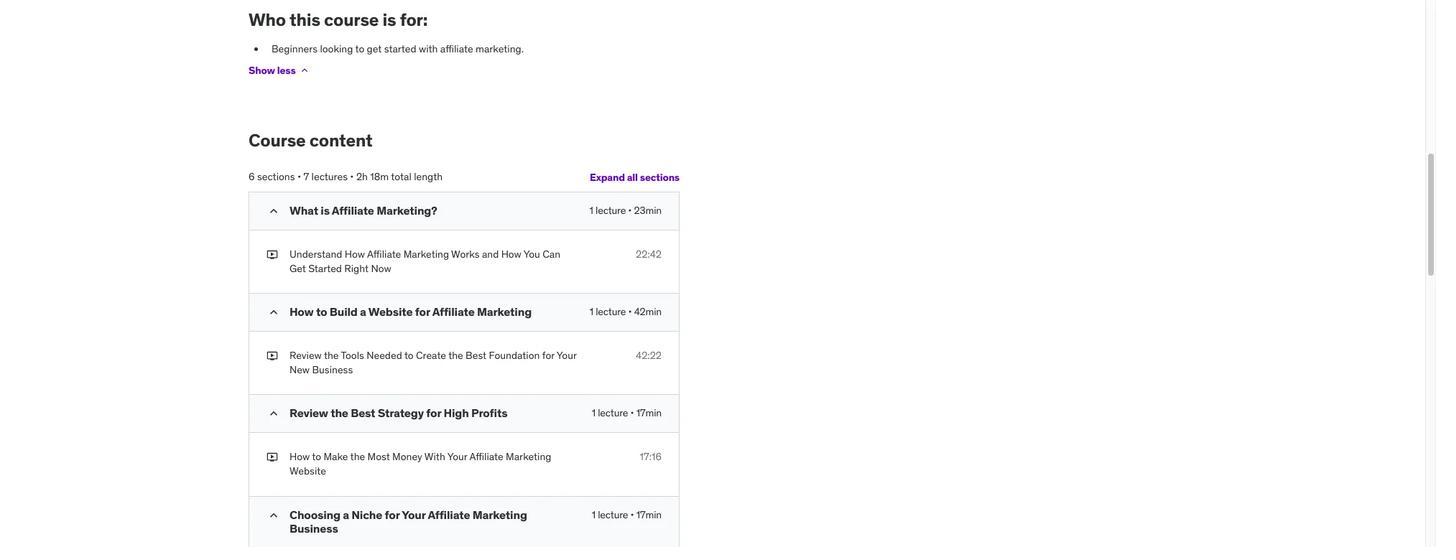 Task type: describe. For each thing, give the bounding box(es) containing it.
who
[[249, 9, 286, 31]]

6 sections • 7 lectures • 2h 18m total length
[[249, 171, 443, 183]]

for left high
[[426, 406, 441, 421]]

profits
[[471, 406, 508, 421]]

lectures
[[312, 171, 348, 183]]

marketing inside understand how affiliate marketing works and how you can get started right now
[[404, 248, 449, 261]]

get
[[290, 262, 306, 275]]

show less
[[249, 64, 296, 77]]

22:42
[[636, 248, 662, 261]]

money
[[392, 451, 422, 464]]

to left get
[[355, 42, 364, 55]]

the left tools
[[324, 349, 339, 362]]

affiliate up create
[[432, 305, 475, 319]]

with
[[419, 42, 438, 55]]

and
[[482, 248, 499, 261]]

0 vertical spatial website
[[368, 305, 413, 319]]

what
[[290, 203, 318, 218]]

with
[[425, 451, 445, 464]]

affiliate down 6 sections • 7 lectures • 2h 18m total length
[[332, 203, 374, 218]]

new
[[290, 364, 310, 376]]

expand all sections button
[[590, 163, 680, 192]]

2h 18m
[[356, 171, 389, 183]]

• for choosing a niche for your affiliate marketing business
[[631, 508, 634, 521]]

0 horizontal spatial xsmall image
[[267, 451, 278, 465]]

tools
[[341, 349, 364, 362]]

understand how affiliate marketing works and how you can get started right now
[[290, 248, 560, 275]]

1 for what is affiliate marketing?
[[590, 204, 593, 217]]

your inside the review the tools needed to create the best foundation for your new business
[[557, 349, 577, 362]]

started
[[384, 42, 416, 55]]

1 horizontal spatial a
[[360, 305, 366, 319]]

you
[[524, 248, 540, 261]]

content
[[309, 130, 373, 152]]

expand
[[590, 171, 625, 184]]

marketing inside how to make the most money with your affiliate marketing website
[[506, 451, 551, 464]]

expand all sections
[[590, 171, 680, 184]]

6
[[249, 171, 255, 183]]

1 lecture • 17min for profits
[[592, 407, 662, 420]]

1 lecture • 23min
[[590, 204, 662, 217]]

1 lecture • 42min
[[590, 306, 662, 319]]

for inside choosing a niche for your affiliate marketing business
[[385, 508, 400, 522]]

to left build
[[316, 305, 327, 319]]

beginners
[[272, 42, 318, 55]]

small image for how to build a website for affiliate marketing
[[267, 306, 281, 320]]

small image for choosing
[[267, 508, 281, 523]]

review the best strategy for high profits
[[290, 406, 508, 421]]

business inside choosing a niche for your affiliate marketing business
[[290, 522, 338, 536]]

create
[[416, 349, 446, 362]]

affiliate inside understand how affiliate marketing works and how you can get started right now
[[367, 248, 401, 261]]

choosing a niche for your affiliate marketing business
[[290, 508, 527, 536]]

lecture for how to build a website for affiliate marketing
[[596, 306, 626, 319]]

marketing inside choosing a niche for your affiliate marketing business
[[473, 508, 527, 522]]

marketing?
[[377, 203, 437, 218]]

this
[[290, 9, 320, 31]]

looking
[[320, 42, 353, 55]]

niche
[[352, 508, 382, 522]]

to inside the review the tools needed to create the best foundation for your new business
[[404, 349, 414, 362]]

less
[[277, 64, 296, 77]]

make
[[324, 451, 348, 464]]

small image for what is affiliate marketing?
[[267, 204, 281, 219]]

xsmall image for how to build a website for affiliate marketing
[[267, 349, 278, 364]]

xsmall image inside show less button
[[299, 65, 310, 76]]

• for how to build a website for affiliate marketing
[[628, 306, 632, 319]]

best inside the review the tools needed to create the best foundation for your new business
[[466, 349, 487, 362]]

23min
[[634, 204, 662, 217]]



Task type: vqa. For each thing, say whether or not it's contained in the screenshot.
bottommost the reminders
no



Task type: locate. For each thing, give the bounding box(es) containing it.
1 horizontal spatial xsmall image
[[299, 65, 310, 76]]

1 vertical spatial 1 lecture • 17min
[[592, 508, 662, 521]]

now
[[371, 262, 391, 275]]

1 horizontal spatial is
[[383, 9, 396, 31]]

xsmall image
[[267, 248, 278, 262], [267, 349, 278, 364]]

affiliate down how to make the most money with your affiliate marketing website
[[428, 508, 470, 522]]

1 vertical spatial best
[[351, 406, 375, 421]]

best left strategy
[[351, 406, 375, 421]]

0 horizontal spatial a
[[343, 508, 349, 522]]

to inside how to make the most money with your affiliate marketing website
[[312, 451, 321, 464]]

0 vertical spatial a
[[360, 305, 366, 319]]

xsmall image left new
[[267, 349, 278, 364]]

small image left build
[[267, 306, 281, 320]]

needed
[[367, 349, 402, 362]]

0 vertical spatial 1 lecture • 17min
[[592, 407, 662, 420]]

2 small image from the top
[[267, 508, 281, 523]]

1
[[590, 204, 593, 217], [590, 306, 594, 319], [592, 407, 596, 420], [592, 508, 596, 521]]

is left for:
[[383, 9, 396, 31]]

17min for review the best strategy for high profits
[[636, 407, 662, 420]]

your right with
[[447, 451, 467, 464]]

how to make the most money with your affiliate marketing website
[[290, 451, 551, 478]]

how left you at the left top of page
[[501, 248, 522, 261]]

what is affiliate marketing?
[[290, 203, 437, 218]]

2 sections from the left
[[640, 171, 680, 184]]

the left most
[[350, 451, 365, 464]]

1 vertical spatial your
[[447, 451, 467, 464]]

small image
[[267, 204, 281, 219], [267, 306, 281, 320]]

website up needed
[[368, 305, 413, 319]]

0 vertical spatial small image
[[267, 204, 281, 219]]

0 vertical spatial review
[[290, 349, 322, 362]]

website down make
[[290, 465, 326, 478]]

1 lecture • 17min down 17:16
[[592, 508, 662, 521]]

best left foundation
[[466, 349, 487, 362]]

can
[[543, 248, 560, 261]]

business down tools
[[312, 364, 353, 376]]

1 vertical spatial review
[[290, 406, 328, 421]]

1 1 lecture • 17min from the top
[[592, 407, 662, 420]]

1 vertical spatial website
[[290, 465, 326, 478]]

2 vertical spatial your
[[402, 508, 426, 522]]

1 lecture • 17min for marketing
[[592, 508, 662, 521]]

0 horizontal spatial website
[[290, 465, 326, 478]]

how left make
[[290, 451, 310, 464]]

high
[[444, 406, 469, 421]]

review
[[290, 349, 322, 362], [290, 406, 328, 421]]

how
[[345, 248, 365, 261], [501, 248, 522, 261], [290, 305, 314, 319], [290, 451, 310, 464]]

review inside the review the tools needed to create the best foundation for your new business
[[290, 349, 322, 362]]

1 vertical spatial a
[[343, 508, 349, 522]]

1 small image from the top
[[267, 407, 281, 421]]

xsmall image
[[299, 65, 310, 76], [267, 451, 278, 465]]

marketing.
[[476, 42, 524, 55]]

get
[[367, 42, 382, 55]]

• for what is affiliate marketing?
[[628, 204, 632, 217]]

1 horizontal spatial sections
[[640, 171, 680, 184]]

sections right all
[[640, 171, 680, 184]]

sections inside dropdown button
[[640, 171, 680, 184]]

show
[[249, 64, 275, 77]]

1 vertical spatial 17min
[[636, 508, 662, 521]]

small image for review
[[267, 407, 281, 421]]

1 sections from the left
[[257, 171, 295, 183]]

affiliate down the profits
[[470, 451, 504, 464]]

review up new
[[290, 349, 322, 362]]

your
[[557, 349, 577, 362], [447, 451, 467, 464], [402, 508, 426, 522]]

1 for choosing a niche for your affiliate marketing business
[[592, 508, 596, 521]]

1 for how to build a website for affiliate marketing
[[590, 306, 594, 319]]

affiliate inside how to make the most money with your affiliate marketing website
[[470, 451, 504, 464]]

strategy
[[378, 406, 424, 421]]

the right create
[[448, 349, 463, 362]]

all
[[627, 171, 638, 184]]

0 vertical spatial xsmall image
[[267, 248, 278, 262]]

1 review from the top
[[290, 349, 322, 362]]

0 horizontal spatial your
[[402, 508, 426, 522]]

1 vertical spatial business
[[290, 522, 338, 536]]

beginners looking to get started with affiliate marketing.
[[272, 42, 524, 55]]

how up "right"
[[345, 248, 365, 261]]

to
[[355, 42, 364, 55], [316, 305, 327, 319], [404, 349, 414, 362], [312, 451, 321, 464]]

1 vertical spatial xsmall image
[[267, 451, 278, 465]]

1 small image from the top
[[267, 204, 281, 219]]

1 lecture • 17min
[[592, 407, 662, 420], [592, 508, 662, 521]]

how inside how to make the most money with your affiliate marketing website
[[290, 451, 310, 464]]

show less button
[[249, 56, 310, 85]]

17min up 17:16
[[636, 407, 662, 420]]

the
[[324, 349, 339, 362], [448, 349, 463, 362], [331, 406, 348, 421], [350, 451, 365, 464]]

works
[[451, 248, 480, 261]]

1 vertical spatial is
[[321, 203, 330, 218]]

business inside the review the tools needed to create the best foundation for your new business
[[312, 364, 353, 376]]

most
[[368, 451, 390, 464]]

0 horizontal spatial is
[[321, 203, 330, 218]]

2 review from the top
[[290, 406, 328, 421]]

•
[[297, 171, 301, 183], [350, 171, 354, 183], [628, 204, 632, 217], [628, 306, 632, 319], [631, 407, 634, 420], [631, 508, 634, 521]]

2 small image from the top
[[267, 306, 281, 320]]

1 for review the best strategy for high profits
[[592, 407, 596, 420]]

lecture for choosing a niche for your affiliate marketing business
[[598, 508, 628, 521]]

2 xsmall image from the top
[[267, 349, 278, 364]]

marketing
[[404, 248, 449, 261], [477, 305, 532, 319], [506, 451, 551, 464], [473, 508, 527, 522]]

2 17min from the top
[[636, 508, 662, 521]]

small image
[[267, 407, 281, 421], [267, 508, 281, 523]]

review for review the tools needed to create the best foundation for your new business
[[290, 349, 322, 362]]

right
[[344, 262, 369, 275]]

your inside choosing a niche for your affiliate marketing business
[[402, 508, 426, 522]]

website
[[368, 305, 413, 319], [290, 465, 326, 478]]

business left niche
[[290, 522, 338, 536]]

a left niche
[[343, 508, 349, 522]]

your inside how to make the most money with your affiliate marketing website
[[447, 451, 467, 464]]

xsmall image left get
[[267, 248, 278, 262]]

best
[[466, 349, 487, 362], [351, 406, 375, 421]]

• for review the best strategy for high profits
[[631, 407, 634, 420]]

review down new
[[290, 406, 328, 421]]

how left build
[[290, 305, 314, 319]]

is
[[383, 9, 396, 31], [321, 203, 330, 218]]

course
[[249, 130, 306, 152]]

length
[[414, 171, 443, 183]]

understand
[[290, 248, 342, 261]]

who this course is for:
[[249, 9, 428, 31]]

a right build
[[360, 305, 366, 319]]

affiliate
[[332, 203, 374, 218], [367, 248, 401, 261], [432, 305, 475, 319], [470, 451, 504, 464], [428, 508, 470, 522]]

foundation
[[489, 349, 540, 362]]

for inside the review the tools needed to create the best foundation for your new business
[[542, 349, 555, 362]]

affiliate
[[440, 42, 473, 55]]

course
[[324, 9, 379, 31]]

1 xsmall image from the top
[[267, 248, 278, 262]]

0 vertical spatial your
[[557, 349, 577, 362]]

the up make
[[331, 406, 348, 421]]

course content
[[249, 130, 373, 152]]

your right foundation
[[557, 349, 577, 362]]

17min for choosing a niche for your affiliate marketing business
[[636, 508, 662, 521]]

42:22
[[636, 349, 662, 362]]

lecture for review the best strategy for high profits
[[598, 407, 628, 420]]

a
[[360, 305, 366, 319], [343, 508, 349, 522]]

7
[[304, 171, 309, 183]]

0 vertical spatial business
[[312, 364, 353, 376]]

affiliate up now on the left of the page
[[367, 248, 401, 261]]

1 vertical spatial small image
[[267, 508, 281, 523]]

lecture for what is affiliate marketing?
[[596, 204, 626, 217]]

1 horizontal spatial best
[[466, 349, 487, 362]]

a inside choosing a niche for your affiliate marketing business
[[343, 508, 349, 522]]

to left make
[[312, 451, 321, 464]]

the inside how to make the most money with your affiliate marketing website
[[350, 451, 365, 464]]

review the tools needed to create the best foundation for your new business
[[290, 349, 577, 376]]

2 horizontal spatial your
[[557, 349, 577, 362]]

business
[[312, 364, 353, 376], [290, 522, 338, 536]]

total
[[391, 171, 412, 183]]

17:16
[[640, 451, 662, 464]]

for right niche
[[385, 508, 400, 522]]

affiliate inside choosing a niche for your affiliate marketing business
[[428, 508, 470, 522]]

for:
[[400, 9, 428, 31]]

0 horizontal spatial best
[[351, 406, 375, 421]]

42min
[[634, 306, 662, 319]]

1 vertical spatial xsmall image
[[267, 349, 278, 364]]

0 vertical spatial xsmall image
[[299, 65, 310, 76]]

0 vertical spatial 17min
[[636, 407, 662, 420]]

17min down 17:16
[[636, 508, 662, 521]]

website inside how to make the most money with your affiliate marketing website
[[290, 465, 326, 478]]

sections
[[257, 171, 295, 183], [640, 171, 680, 184]]

started
[[308, 262, 342, 275]]

for right foundation
[[542, 349, 555, 362]]

1 horizontal spatial website
[[368, 305, 413, 319]]

1 vertical spatial small image
[[267, 306, 281, 320]]

xsmall image right less
[[299, 65, 310, 76]]

choosing
[[290, 508, 340, 522]]

0 vertical spatial is
[[383, 9, 396, 31]]

xsmall image left make
[[267, 451, 278, 465]]

lecture
[[596, 204, 626, 217], [596, 306, 626, 319], [598, 407, 628, 420], [598, 508, 628, 521]]

is right what
[[321, 203, 330, 218]]

small image left what
[[267, 204, 281, 219]]

to left create
[[404, 349, 414, 362]]

how to build a website for affiliate marketing
[[290, 305, 532, 319]]

0 horizontal spatial sections
[[257, 171, 295, 183]]

1 17min from the top
[[636, 407, 662, 420]]

sections right the 6
[[257, 171, 295, 183]]

17min
[[636, 407, 662, 420], [636, 508, 662, 521]]

build
[[330, 305, 358, 319]]

0 vertical spatial small image
[[267, 407, 281, 421]]

for up create
[[415, 305, 430, 319]]

1 lecture • 17min up 17:16
[[592, 407, 662, 420]]

1 horizontal spatial your
[[447, 451, 467, 464]]

xsmall image for what is affiliate marketing?
[[267, 248, 278, 262]]

2 1 lecture • 17min from the top
[[592, 508, 662, 521]]

for
[[415, 305, 430, 319], [542, 349, 555, 362], [426, 406, 441, 421], [385, 508, 400, 522]]

your right niche
[[402, 508, 426, 522]]

review for review the best strategy for high profits
[[290, 406, 328, 421]]

0 vertical spatial best
[[466, 349, 487, 362]]



